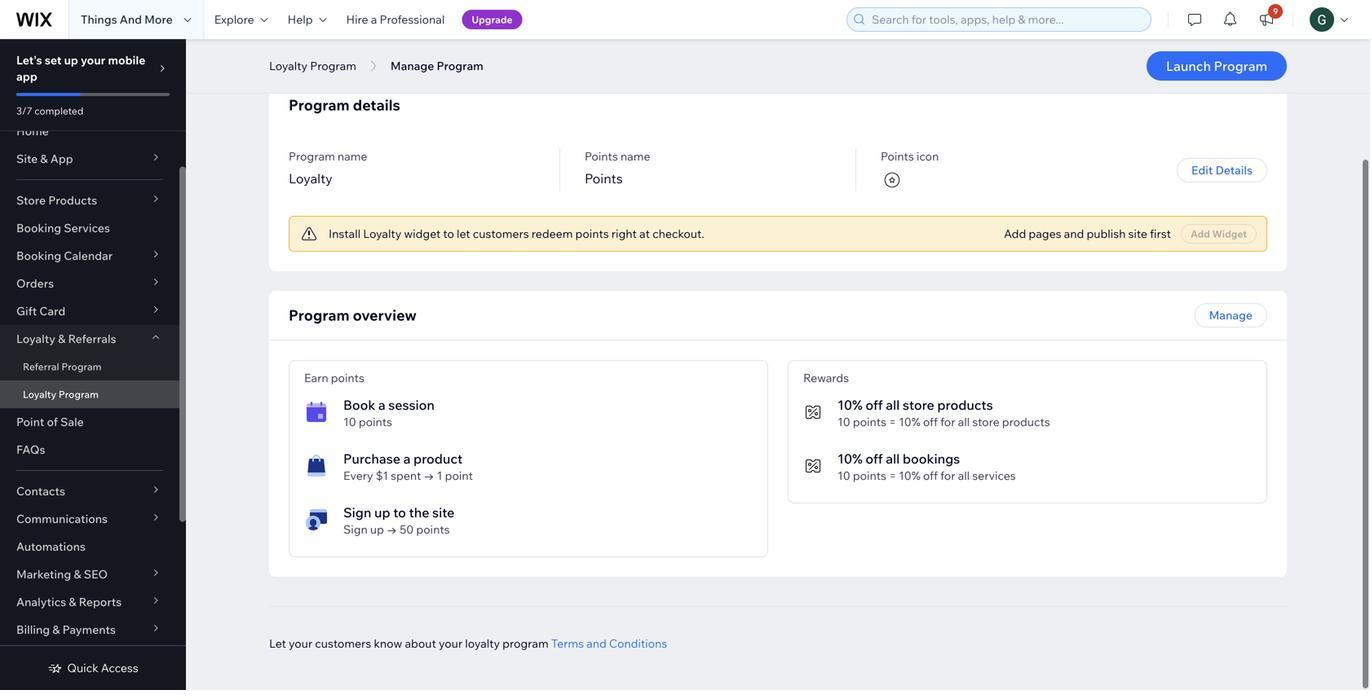 Task type: vqa. For each thing, say whether or not it's contained in the screenshot.
create new post at the top right of page
no



Task type: describe. For each thing, give the bounding box(es) containing it.
redeem
[[532, 227, 573, 241]]

book
[[343, 397, 376, 414]]

1
[[437, 469, 443, 483]]

install
[[329, 227, 361, 241]]

app
[[16, 69, 37, 84]]

automations link
[[0, 534, 179, 561]]

email
[[1061, 28, 1095, 44]]

2 horizontal spatial your
[[439, 637, 463, 651]]

info
[[455, 28, 478, 44]]

rewards
[[804, 371, 849, 385]]

overview
[[353, 306, 417, 325]]

sign up to the site sign up → 50 points
[[343, 505, 455, 537]]

calendar
[[64, 249, 113, 263]]

rewards
[[788, 28, 836, 44]]

services
[[973, 469, 1016, 483]]

& for loyalty
[[58, 332, 66, 346]]

and
[[120, 12, 142, 27]]

spent
[[391, 469, 421, 483]]

3/7
[[16, 105, 32, 117]]

automations
[[16, 540, 86, 554]]

loyalty
[[465, 637, 500, 651]]

your inside let's set up your mobile app
[[81, 53, 105, 67]]

publish
[[1087, 227, 1126, 241]]

icon
[[917, 149, 939, 164]]

manage button
[[1195, 303, 1268, 328]]

orders
[[16, 277, 54, 291]]

hire
[[346, 12, 368, 27]]

sidebar element
[[0, 39, 186, 691]]

earn
[[304, 371, 328, 385]]

marketing & seo
[[16, 568, 108, 582]]

details
[[353, 96, 400, 114]]

billing & payments
[[16, 623, 116, 638]]

completed
[[34, 105, 84, 117]]

3/7 completed
[[16, 105, 84, 117]]

hire a professional link
[[337, 0, 455, 39]]

reward type - fixed image for 10% off all bookings
[[804, 457, 823, 476]]

orders button
[[0, 270, 179, 298]]

referral program link
[[0, 353, 179, 381]]

loyalty program for loyalty program button
[[269, 59, 356, 73]]

name for points
[[621, 149, 651, 164]]

session
[[389, 397, 435, 414]]

points icon
[[881, 149, 939, 164]]

mobile
[[108, 53, 146, 67]]

site for the
[[432, 505, 455, 521]]

wix members area app icon image
[[304, 508, 329, 533]]

faqs
[[16, 443, 45, 457]]

program details
[[289, 96, 400, 114]]

know
[[374, 637, 402, 651]]

program info button
[[269, 11, 609, 61]]

= inside 10% off all store products 10 points  = 10% off for all store products
[[889, 415, 897, 430]]

conditions
[[609, 637, 667, 651]]

access
[[101, 662, 138, 676]]

site & app button
[[0, 145, 179, 173]]

set
[[45, 53, 61, 67]]

loyalty right the install
[[363, 227, 402, 241]]

quick access button
[[48, 662, 138, 676]]

book a session 10 points
[[343, 397, 435, 430]]

home link
[[0, 117, 179, 145]]

program
[[503, 637, 549, 651]]

first
[[1150, 227, 1171, 241]]

store
[[16, 193, 46, 208]]

for inside the 10% off all bookings 10 points  = 10% off for all services
[[941, 469, 956, 483]]

points inside book a session 10 points
[[359, 415, 392, 430]]

every
[[343, 469, 373, 483]]

a for product
[[403, 451, 411, 467]]

hire a professional
[[346, 12, 445, 27]]

points inside earn points heading
[[331, 371, 365, 385]]

0 vertical spatial store
[[903, 397, 935, 414]]

program overview
[[289, 306, 417, 325]]

program inside loyalty program link
[[59, 389, 99, 401]]

terms and conditions link
[[551, 637, 667, 652]]

2 vertical spatial up
[[370, 523, 384, 537]]

sale
[[60, 415, 84, 430]]

professional
[[380, 12, 445, 27]]

at
[[640, 227, 650, 241]]

gift card button
[[0, 298, 179, 326]]

let
[[269, 637, 286, 651]]

install loyalty widget to let customers redeem points right at checkout.
[[329, 227, 705, 241]]

communications
[[16, 512, 108, 527]]

card
[[39, 304, 65, 319]]

loyalty for loyalty program link
[[23, 389, 56, 401]]

upgrade button
[[462, 10, 523, 29]]

booking for booking calendar
[[16, 249, 61, 263]]

program inside referral program link
[[61, 361, 101, 373]]

edit
[[1192, 163, 1213, 177]]

reports
[[79, 596, 122, 610]]

1 vertical spatial store
[[973, 415, 1000, 430]]

program inside loyalty program button
[[310, 59, 356, 73]]

points for points name points
[[585, 149, 618, 164]]

& for site
[[40, 152, 48, 166]]

loyalty program for loyalty program link
[[23, 389, 99, 401]]

10% up bookings
[[899, 415, 921, 430]]

off down bookings
[[923, 469, 938, 483]]

home
[[16, 124, 49, 138]]

10% left bookings
[[838, 451, 863, 467]]

point
[[445, 469, 473, 483]]

loyalty for loyalty program button
[[269, 59, 308, 73]]

all left bookings
[[886, 451, 900, 467]]

site
[[16, 152, 38, 166]]

booking for booking services
[[16, 221, 61, 235]]

referral
[[23, 361, 59, 373]]

to inside sign up to the site sign up → 50 points
[[393, 505, 406, 521]]

& for billing
[[52, 623, 60, 638]]

the
[[409, 505, 429, 521]]

let
[[457, 227, 470, 241]]

manage program
[[391, 59, 484, 73]]

points for points and rewards
[[721, 28, 759, 44]]

10% off all store products 10 points  = 10% off for all store products
[[838, 397, 1051, 430]]

a for session
[[378, 397, 386, 414]]

→ inside purchase a product every $1 spent → 1 point
[[424, 469, 435, 483]]

launch
[[1166, 58, 1211, 74]]

10% down rewards
[[838, 397, 863, 414]]

→ inside sign up to the site sign up → 50 points
[[387, 523, 397, 537]]

manage program button
[[383, 54, 492, 78]]

program inside launch program button
[[1214, 58, 1268, 74]]

program down loyalty program button
[[289, 96, 350, 114]]

loyalty & referrals button
[[0, 326, 179, 353]]

10 inside 10% off all store products 10 points  = 10% off for all store products
[[838, 415, 851, 430]]



Task type: locate. For each thing, give the bounding box(es) containing it.
a right hire
[[371, 12, 377, 27]]

customers
[[473, 227, 529, 241], [315, 637, 371, 651]]

10
[[343, 415, 356, 430], [838, 415, 851, 430], [838, 469, 851, 483]]

0 vertical spatial →
[[424, 469, 435, 483]]

1 horizontal spatial →
[[424, 469, 435, 483]]

0 horizontal spatial manage
[[391, 59, 434, 73]]

& left seo
[[74, 568, 81, 582]]

0 vertical spatial site
[[1129, 227, 1148, 241]]

to
[[443, 227, 454, 241], [393, 505, 406, 521]]

1 for from the top
[[941, 415, 956, 430]]

tab list containing program info
[[269, 11, 1287, 61]]

all left the services
[[958, 469, 970, 483]]

0 horizontal spatial store
[[903, 397, 935, 414]]

let's set up your mobile app
[[16, 53, 146, 84]]

purchase
[[343, 451, 401, 467]]

loyalty program link
[[0, 381, 179, 409]]

& for analytics
[[69, 596, 76, 610]]

quick
[[67, 662, 98, 676]]

store up bookings
[[903, 397, 935, 414]]

1 vertical spatial sign
[[343, 523, 368, 537]]

manage for manage
[[1209, 308, 1253, 323]]

store
[[903, 397, 935, 414], [973, 415, 1000, 430]]

booking
[[16, 221, 61, 235], [16, 249, 61, 263]]

program down professional
[[400, 28, 452, 44]]

2 vertical spatial a
[[403, 451, 411, 467]]

wix stores app icon image
[[304, 454, 329, 479]]

analytics
[[16, 596, 66, 610]]

loyalty up the install
[[289, 171, 333, 187]]

1 reward type - fixed image from the top
[[804, 403, 823, 423]]

program up the sale
[[59, 389, 99, 401]]

2 horizontal spatial and
[[1064, 227, 1084, 241]]

referral program
[[23, 361, 101, 373]]

loyalty inside button
[[269, 59, 308, 73]]

off up the 10% off all bookings 10 points  = 10% off for all services
[[866, 397, 883, 414]]

→
[[424, 469, 435, 483], [387, 523, 397, 537]]

for inside 10% off all store products 10 points  = 10% off for all store products
[[941, 415, 956, 430]]

name inside points name points
[[621, 149, 651, 164]]

program down loyalty & referrals 'popup button'
[[61, 361, 101, 373]]

1 = from the top
[[889, 415, 897, 430]]

reward type - fixed image for 10% off all store products
[[804, 403, 823, 423]]

right
[[612, 227, 637, 241]]

booking down store
[[16, 221, 61, 235]]

to up 50 at the left
[[393, 505, 406, 521]]

0 horizontal spatial a
[[371, 12, 377, 27]]

1 horizontal spatial products
[[1002, 415, 1051, 430]]

site left first
[[1129, 227, 1148, 241]]

1 horizontal spatial your
[[289, 637, 313, 651]]

loyalty program inside button
[[269, 59, 356, 73]]

0 horizontal spatial customers
[[315, 637, 371, 651]]

→ left 1
[[424, 469, 435, 483]]

and right terms
[[587, 637, 607, 651]]

points
[[721, 28, 759, 44], [585, 149, 618, 164], [881, 149, 914, 164], [585, 171, 623, 187]]

off left bookings
[[866, 451, 883, 467]]

& left reports
[[69, 596, 76, 610]]

& up referral program
[[58, 332, 66, 346]]

1 vertical spatial =
[[889, 469, 897, 483]]

0 vertical spatial loyalty program
[[269, 59, 356, 73]]

launch program
[[1166, 58, 1268, 74]]

booking calendar
[[16, 249, 113, 263]]

name inside program name loyalty
[[338, 149, 367, 164]]

program up earn
[[289, 306, 350, 325]]

= down 10% off all store products 10 points  = 10% off for all store products
[[889, 469, 897, 483]]

a for professional
[[371, 12, 377, 27]]

seo
[[84, 568, 108, 582]]

up right set
[[64, 53, 78, 67]]

0 horizontal spatial loyalty program
[[23, 389, 99, 401]]

app
[[50, 152, 73, 166]]

= up the 10% off all bookings 10 points  = 10% off for all services
[[889, 415, 897, 430]]

0 vertical spatial to
[[443, 227, 454, 241]]

points for points icon
[[881, 149, 914, 164]]

a up spent
[[403, 451, 411, 467]]

& right the billing
[[52, 623, 60, 638]]

point of sale link
[[0, 409, 179, 436]]

point of sale
[[16, 415, 84, 430]]

of
[[47, 415, 58, 430]]

1 horizontal spatial manage
[[1209, 308, 1253, 323]]

0 vertical spatial booking
[[16, 221, 61, 235]]

2 name from the left
[[621, 149, 651, 164]]

name up at
[[621, 149, 651, 164]]

program right launch
[[1214, 58, 1268, 74]]

1 name from the left
[[338, 149, 367, 164]]

0 vertical spatial =
[[889, 415, 897, 430]]

contacts
[[16, 485, 65, 499]]

name down program details
[[338, 149, 367, 164]]

a inside hire a professional link
[[371, 12, 377, 27]]

your left mobile
[[81, 53, 105, 67]]

manage
[[391, 59, 434, 73], [1209, 308, 1253, 323]]

customers right let
[[473, 227, 529, 241]]

2 = from the top
[[889, 469, 897, 483]]

things and more
[[81, 12, 173, 27]]

your right about at the left bottom
[[439, 637, 463, 651]]

1 vertical spatial site
[[432, 505, 455, 521]]

manage for manage program
[[391, 59, 434, 73]]

1 vertical spatial to
[[393, 505, 406, 521]]

marketing
[[16, 568, 71, 582]]

sign
[[343, 505, 372, 521], [343, 523, 368, 537]]

loyalty program down "help" button
[[269, 59, 356, 73]]

1 sign from the top
[[343, 505, 372, 521]]

10 inside the 10% off all bookings 10 points  = 10% off for all services
[[838, 469, 851, 483]]

explore
[[214, 12, 254, 27]]

store up the services
[[973, 415, 1000, 430]]

rewards heading
[[804, 371, 1247, 386]]

50
[[400, 523, 414, 537]]

& for marketing
[[74, 568, 81, 582]]

1 vertical spatial and
[[1064, 227, 1084, 241]]

2 for from the top
[[941, 469, 956, 483]]

0 vertical spatial products
[[938, 397, 993, 414]]

0 vertical spatial customers
[[473, 227, 529, 241]]

to left let
[[443, 227, 454, 241]]

& right site
[[40, 152, 48, 166]]

automations
[[1098, 28, 1174, 44]]

edit details button
[[1177, 158, 1268, 183]]

and inside button
[[762, 28, 785, 44]]

and right pages
[[1064, 227, 1084, 241]]

0 vertical spatial a
[[371, 12, 377, 27]]

analytics & reports
[[16, 596, 122, 610]]

& inside popup button
[[74, 568, 81, 582]]

customers left know
[[315, 637, 371, 651]]

communications button
[[0, 506, 179, 534]]

points icon image
[[881, 169, 904, 192]]

0 horizontal spatial name
[[338, 149, 367, 164]]

for up bookings
[[941, 415, 956, 430]]

your right let
[[289, 637, 313, 651]]

10 inside book a session 10 points
[[343, 415, 356, 430]]

checkout.
[[653, 227, 705, 241]]

0 vertical spatial reward type - fixed image
[[804, 403, 823, 423]]

a inside book a session 10 points
[[378, 397, 386, 414]]

all up the 10% off all bookings 10 points  = 10% off for all services
[[886, 397, 900, 414]]

program up program details
[[310, 59, 356, 73]]

1 vertical spatial booking
[[16, 249, 61, 263]]

loyalty inside program name loyalty
[[289, 171, 333, 187]]

let's
[[16, 53, 42, 67]]

1 vertical spatial a
[[378, 397, 386, 414]]

all up bookings
[[958, 415, 970, 430]]

1 vertical spatial reward type - fixed image
[[804, 457, 823, 476]]

&
[[40, 152, 48, 166], [58, 332, 66, 346], [74, 568, 81, 582], [69, 596, 76, 610], [52, 623, 60, 638]]

1 vertical spatial products
[[1002, 415, 1051, 430]]

0 horizontal spatial site
[[432, 505, 455, 521]]

for
[[941, 415, 956, 430], [941, 469, 956, 483]]

2 reward type - fixed image from the top
[[804, 457, 823, 476]]

→ left 50 at the left
[[387, 523, 397, 537]]

loyalty down help at top
[[269, 59, 308, 73]]

9
[[1273, 6, 1279, 16]]

Search for tools, apps, help & more... field
[[867, 8, 1146, 31]]

10% off all bookings 10 points  = 10% off for all services
[[838, 451, 1016, 483]]

your
[[81, 53, 105, 67], [289, 637, 313, 651], [439, 637, 463, 651]]

0 horizontal spatial to
[[393, 505, 406, 521]]

billing
[[16, 623, 50, 638]]

2 sign from the top
[[343, 523, 368, 537]]

booking inside dropdown button
[[16, 249, 61, 263]]

up inside let's set up your mobile app
[[64, 53, 78, 67]]

for down bookings
[[941, 469, 956, 483]]

edit details
[[1192, 163, 1253, 177]]

name for loyalty
[[338, 149, 367, 164]]

1 vertical spatial for
[[941, 469, 956, 483]]

points inside the 10% off all bookings 10 points  = 10% off for all services
[[853, 469, 887, 483]]

0 vertical spatial for
[[941, 415, 956, 430]]

2 booking from the top
[[16, 249, 61, 263]]

site for publish
[[1129, 227, 1148, 241]]

1 horizontal spatial to
[[443, 227, 454, 241]]

program info
[[400, 28, 478, 44]]

purchase a product every $1 spent → 1 point
[[343, 451, 473, 483]]

program down program details
[[289, 149, 335, 164]]

1 horizontal spatial loyalty program
[[269, 59, 356, 73]]

points inside sign up to the site sign up → 50 points
[[416, 523, 450, 537]]

1 horizontal spatial store
[[973, 415, 1000, 430]]

and left rewards
[[762, 28, 785, 44]]

points inside 10% off all store products 10 points  = 10% off for all store products
[[853, 415, 887, 430]]

sign down every
[[343, 505, 372, 521]]

& inside 'popup button'
[[58, 332, 66, 346]]

1 vertical spatial loyalty program
[[23, 389, 99, 401]]

off up bookings
[[923, 415, 938, 430]]

tab list
[[269, 11, 1287, 61]]

1 vertical spatial manage
[[1209, 308, 1253, 323]]

site & app
[[16, 152, 73, 166]]

= inside the 10% off all bookings 10 points  = 10% off for all services
[[889, 469, 897, 483]]

0 vertical spatial and
[[762, 28, 785, 44]]

add pages and publish site first
[[1004, 227, 1171, 241]]

program inside program name loyalty
[[289, 149, 335, 164]]

a inside purchase a product every $1 spent → 1 point
[[403, 451, 411, 467]]

0 vertical spatial sign
[[343, 505, 372, 521]]

up
[[64, 53, 78, 67], [374, 505, 390, 521], [370, 523, 384, 537]]

products
[[938, 397, 993, 414], [1002, 415, 1051, 430]]

email automations
[[1061, 28, 1174, 44]]

earn points heading
[[304, 371, 748, 386]]

loyalty for loyalty & referrals 'popup button'
[[16, 332, 55, 346]]

more
[[145, 12, 173, 27]]

site inside sign up to the site sign up → 50 points
[[432, 505, 455, 521]]

bookings
[[903, 451, 960, 467]]

loyalty program down referral program
[[23, 389, 99, 401]]

0 horizontal spatial and
[[587, 637, 607, 651]]

1 horizontal spatial name
[[621, 149, 651, 164]]

billing & payments button
[[0, 617, 179, 644]]

0 vertical spatial manage
[[391, 59, 434, 73]]

program inside program info button
[[400, 28, 452, 44]]

1 horizontal spatial customers
[[473, 227, 529, 241]]

off
[[866, 397, 883, 414], [923, 415, 938, 430], [866, 451, 883, 467], [923, 469, 938, 483]]

up left 50 at the left
[[370, 523, 384, 537]]

& inside dropdown button
[[52, 623, 60, 638]]

products down the rewards heading
[[1002, 415, 1051, 430]]

marketing & seo button
[[0, 561, 179, 589]]

program inside manage program button
[[437, 59, 484, 73]]

2 horizontal spatial a
[[403, 451, 411, 467]]

analytics & reports button
[[0, 589, 179, 617]]

1 booking from the top
[[16, 221, 61, 235]]

loyalty program inside sidebar element
[[23, 389, 99, 401]]

10% down bookings
[[899, 469, 921, 483]]

site right the at the bottom of the page
[[432, 505, 455, 521]]

0 vertical spatial up
[[64, 53, 78, 67]]

reward type - fixed image
[[804, 403, 823, 423], [804, 457, 823, 476]]

help
[[288, 12, 313, 27]]

booking up orders
[[16, 249, 61, 263]]

loyalty inside 'popup button'
[[16, 332, 55, 346]]

booking calendar button
[[0, 242, 179, 270]]

1 horizontal spatial site
[[1129, 227, 1148, 241]]

program down info
[[437, 59, 484, 73]]

sign right wix members area app icon
[[343, 523, 368, 537]]

store products
[[16, 193, 97, 208]]

all
[[886, 397, 900, 414], [958, 415, 970, 430], [886, 451, 900, 467], [958, 469, 970, 483]]

wix bookings app icon image
[[304, 401, 329, 425]]

manage inside button
[[1209, 308, 1253, 323]]

1 horizontal spatial a
[[378, 397, 386, 414]]

products up bookings
[[938, 397, 993, 414]]

product
[[414, 451, 463, 467]]

payments
[[63, 623, 116, 638]]

0 horizontal spatial products
[[938, 397, 993, 414]]

help button
[[278, 0, 337, 39]]

1 horizontal spatial and
[[762, 28, 785, 44]]

booking services
[[16, 221, 110, 235]]

points name points
[[585, 149, 651, 187]]

add
[[1004, 227, 1026, 241]]

1 vertical spatial →
[[387, 523, 397, 537]]

products
[[48, 193, 97, 208]]

a right book
[[378, 397, 386, 414]]

1 vertical spatial up
[[374, 505, 390, 521]]

0 horizontal spatial →
[[387, 523, 397, 537]]

points inside button
[[721, 28, 759, 44]]

manage inside button
[[391, 59, 434, 73]]

loyalty down gift card on the left top
[[16, 332, 55, 346]]

loyalty program button
[[261, 54, 365, 78]]

2 vertical spatial and
[[587, 637, 607, 651]]

0 horizontal spatial your
[[81, 53, 105, 67]]

program
[[400, 28, 452, 44], [1214, 58, 1268, 74], [310, 59, 356, 73], [437, 59, 484, 73], [289, 96, 350, 114], [289, 149, 335, 164], [289, 306, 350, 325], [61, 361, 101, 373], [59, 389, 99, 401]]

loyalty down referral
[[23, 389, 56, 401]]

up left the at the bottom of the page
[[374, 505, 390, 521]]

point
[[16, 415, 44, 430]]

launch program button
[[1147, 51, 1287, 81]]

things
[[81, 12, 117, 27]]

1 vertical spatial customers
[[315, 637, 371, 651]]



